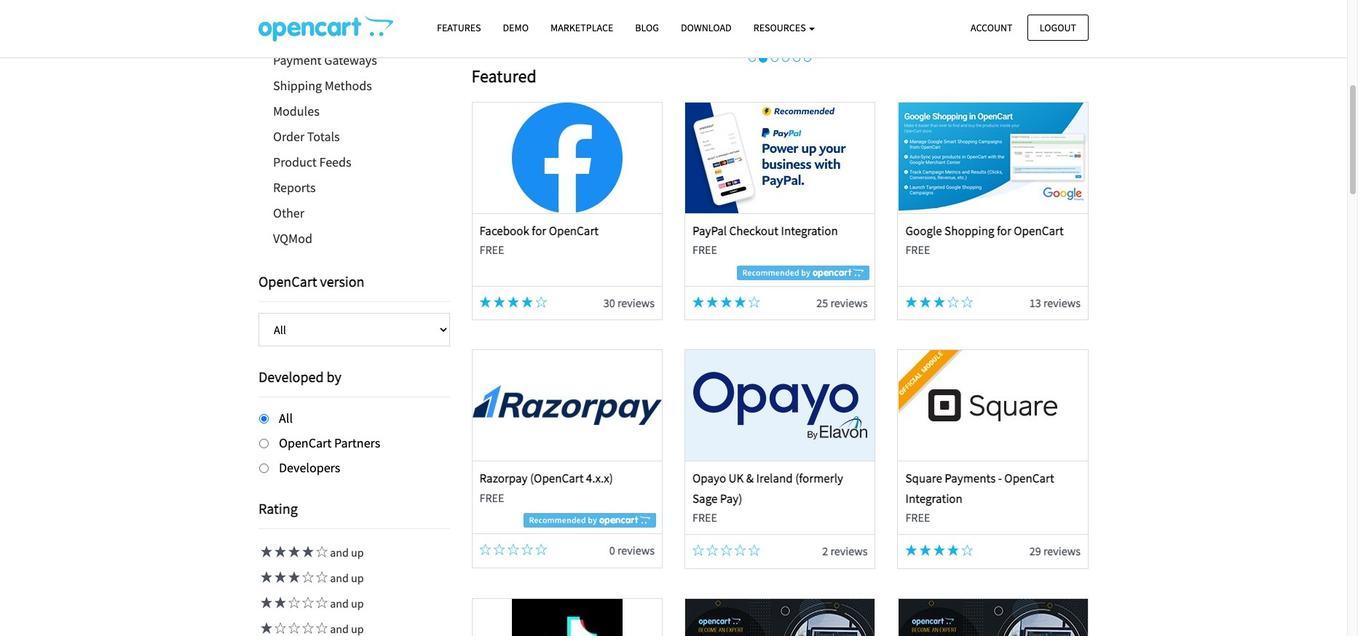 Task type: locate. For each thing, give the bounding box(es) containing it.
opencart inside facebook for opencart free
[[549, 223, 599, 239]]

for right "shopping"
[[997, 223, 1012, 239]]

integration inside paypal checkout integration free
[[781, 223, 838, 239]]

reviews right 0
[[618, 544, 655, 558]]

star light image
[[494, 296, 505, 308], [522, 296, 533, 308], [707, 296, 718, 308], [721, 296, 732, 308], [735, 296, 746, 308], [920, 296, 931, 308], [906, 545, 917, 557], [934, 545, 945, 557], [300, 547, 314, 558], [259, 572, 272, 584], [272, 572, 286, 584], [286, 572, 300, 584], [259, 598, 272, 609], [272, 598, 286, 609], [259, 623, 272, 635]]

languages
[[273, 26, 332, 43]]

4.x.x)
[[586, 471, 613, 487]]

blog link
[[624, 15, 670, 41]]

product
[[273, 154, 317, 170]]

facebook for opencart image
[[473, 103, 662, 213]]

reviews
[[618, 296, 655, 310], [831, 296, 868, 310], [1044, 296, 1081, 310], [618, 544, 655, 558], [831, 544, 868, 559], [1044, 544, 1081, 559]]

-
[[998, 471, 1002, 487]]

2 and up from the top
[[328, 571, 364, 586]]

0 vertical spatial up
[[351, 546, 364, 560]]

order totals link
[[259, 124, 450, 149]]

2 vertical spatial up
[[351, 597, 364, 611]]

pay)
[[720, 491, 742, 507]]

0 horizontal spatial integration
[[781, 223, 838, 239]]

free
[[480, 243, 504, 257], [693, 243, 717, 257], [906, 243, 930, 257], [480, 491, 504, 505], [693, 510, 717, 525], [906, 510, 930, 525]]

feeds
[[319, 154, 351, 170]]

2 vertical spatial and up
[[328, 597, 364, 611]]

free inside the razorpay (opencart 4.x.x) free
[[480, 491, 504, 505]]

free down google
[[906, 243, 930, 257]]

download link
[[670, 15, 743, 41]]

featured
[[472, 65, 537, 87]]

payment gateways link
[[259, 47, 450, 73]]

square payments - opencart integration link
[[906, 471, 1055, 507]]

vqmod link
[[259, 226, 450, 251]]

1 vertical spatial and up link
[[259, 571, 364, 586]]

free inside the square payments - opencart integration free
[[906, 510, 930, 525]]

vqmod
[[273, 230, 312, 247]]

opencart right "shopping"
[[1014, 223, 1064, 239]]

reports
[[273, 179, 316, 196]]

shipping
[[273, 77, 322, 94]]

integration down square
[[906, 491, 963, 507]]

sage
[[693, 491, 718, 507]]

integration
[[781, 223, 838, 239], [906, 491, 963, 507]]

free down facebook at the left top of the page
[[480, 243, 504, 257]]

1 and up from the top
[[328, 546, 364, 560]]

opencart 3 development masterclass image
[[899, 599, 1088, 637]]

2 up from the top
[[351, 571, 364, 586]]

reviews right 2
[[831, 544, 868, 559]]

opencart down vqmod
[[259, 272, 317, 291]]

free inside google shopping for opencart free
[[906, 243, 930, 257]]

2 and from the top
[[330, 571, 349, 586]]

and up link
[[259, 546, 364, 560], [259, 571, 364, 586], [259, 597, 364, 611]]

and up
[[328, 546, 364, 560], [328, 571, 364, 586], [328, 597, 364, 611]]

modules
[[273, 103, 320, 119]]

opencart right facebook at the left top of the page
[[549, 223, 599, 239]]

download
[[681, 21, 732, 34]]

2 vertical spatial and
[[330, 597, 349, 611]]

and for third and up 'link' from the top
[[330, 597, 349, 611]]

resources
[[754, 21, 808, 34]]

3 and from the top
[[330, 597, 349, 611]]

&
[[746, 471, 754, 487]]

1 and from the top
[[330, 546, 349, 560]]

2 vertical spatial and up link
[[259, 597, 364, 611]]

opencart extensions image
[[259, 15, 393, 42]]

(formerly
[[796, 471, 843, 487]]

marketplace link
[[540, 15, 624, 41]]

free down sage
[[693, 510, 717, 525]]

opayo
[[693, 471, 726, 487]]

0 horizontal spatial for
[[532, 223, 547, 239]]

by
[[327, 368, 342, 386]]

opencart up developers
[[279, 435, 332, 451]]

0 vertical spatial and
[[330, 546, 349, 560]]

facebook for opencart free
[[480, 223, 599, 257]]

25
[[817, 296, 828, 310]]

google shopping for opencart free
[[906, 223, 1064, 257]]

2 for from the left
[[997, 223, 1012, 239]]

reviews right 25 in the right of the page
[[831, 296, 868, 310]]

1 vertical spatial up
[[351, 571, 364, 586]]

1 for from the left
[[532, 223, 547, 239]]

2
[[823, 544, 828, 559]]

1 vertical spatial and
[[330, 571, 349, 586]]

rating
[[259, 500, 298, 518]]

facebook for opencart link
[[480, 223, 599, 239]]

other link
[[259, 200, 450, 226]]

for right facebook at the left top of the page
[[532, 223, 547, 239]]

for
[[532, 223, 547, 239], [997, 223, 1012, 239]]

0 vertical spatial and up link
[[259, 546, 364, 560]]

1 vertical spatial integration
[[906, 491, 963, 507]]

checkout
[[730, 223, 779, 239]]

and
[[330, 546, 349, 560], [330, 571, 349, 586], [330, 597, 349, 611]]

None radio
[[259, 414, 269, 424], [259, 439, 269, 449], [259, 464, 269, 473], [259, 414, 269, 424], [259, 439, 269, 449], [259, 464, 269, 473]]

3 up from the top
[[351, 597, 364, 611]]

1 horizontal spatial for
[[997, 223, 1012, 239]]

reviews right 30
[[618, 296, 655, 310]]

star light o image
[[536, 296, 547, 308], [948, 296, 959, 308], [508, 544, 519, 556], [721, 545, 732, 557], [749, 545, 760, 557], [962, 545, 973, 557], [314, 547, 328, 558], [314, 572, 328, 584], [286, 598, 300, 609], [300, 598, 314, 609]]

themes
[[273, 1, 317, 17]]

square
[[906, 471, 943, 487]]

features link
[[426, 15, 492, 41]]

1 vertical spatial and up
[[328, 571, 364, 586]]

13
[[1030, 296, 1041, 310]]

free inside facebook for opencart free
[[480, 243, 504, 257]]

reviews for paypal checkout integration
[[831, 296, 868, 310]]

razorpay (opencart 4.x.x) free
[[480, 471, 613, 505]]

free down paypal
[[693, 243, 717, 257]]

for inside google shopping for opencart free
[[997, 223, 1012, 239]]

logout
[[1040, 21, 1077, 34]]

reports link
[[259, 175, 450, 200]]

opencart right -
[[1005, 471, 1055, 487]]

star light o image
[[749, 296, 760, 308], [962, 296, 973, 308], [480, 544, 491, 556], [494, 544, 505, 556], [522, 544, 533, 556], [536, 544, 547, 556], [693, 545, 704, 557], [707, 545, 718, 557], [735, 545, 746, 557], [300, 572, 314, 584], [314, 598, 328, 609], [272, 623, 286, 635], [286, 623, 300, 635], [300, 623, 314, 635], [314, 623, 328, 635]]

free down razorpay on the left bottom of page
[[480, 491, 504, 505]]

product feeds
[[273, 154, 351, 170]]

gateways
[[324, 52, 377, 68]]

29 reviews
[[1030, 544, 1081, 559]]

0 vertical spatial integration
[[781, 223, 838, 239]]

reviews right 13
[[1044, 296, 1081, 310]]

integration right checkout
[[781, 223, 838, 239]]

opencart
[[549, 223, 599, 239], [1014, 223, 1064, 239], [259, 272, 317, 291], [279, 435, 332, 451], [1005, 471, 1055, 487]]

for inside facebook for opencart free
[[532, 223, 547, 239]]

1 horizontal spatial integration
[[906, 491, 963, 507]]

up
[[351, 546, 364, 560], [351, 571, 364, 586], [351, 597, 364, 611]]

opayo uk & ireland (formerly sage pay) link
[[693, 471, 843, 507]]

star light image
[[480, 296, 491, 308], [508, 296, 519, 308], [693, 296, 704, 308], [906, 296, 917, 308], [934, 296, 945, 308], [920, 545, 931, 557], [948, 545, 959, 557], [259, 547, 272, 558], [272, 547, 286, 558], [286, 547, 300, 558]]

account link
[[959, 14, 1025, 41]]

reviews right "29"
[[1044, 544, 1081, 559]]

methods
[[325, 77, 372, 94]]

free down square
[[906, 510, 930, 525]]

0
[[610, 544, 615, 558]]

all
[[279, 410, 293, 427]]

0 vertical spatial and up
[[328, 546, 364, 560]]

(opencart
[[530, 471, 584, 487]]

other
[[273, 205, 304, 221]]

modules link
[[259, 98, 450, 124]]



Task type: vqa. For each thing, say whether or not it's contained in the screenshot.
second THE AND UP from the bottom of the page
yes



Task type: describe. For each thing, give the bounding box(es) containing it.
totals
[[307, 128, 340, 145]]

free inside opayo uk & ireland (formerly sage pay) free
[[693, 510, 717, 525]]

developers
[[279, 459, 340, 476]]

and for 3rd and up 'link' from the bottom
[[330, 546, 349, 560]]

partners
[[334, 435, 380, 451]]

opencart inside google shopping for opencart free
[[1014, 223, 1064, 239]]

paypal checkout integration image
[[686, 103, 875, 213]]

shipping methods
[[273, 77, 372, 94]]

developed
[[259, 368, 324, 386]]

and for 2nd and up 'link' from the bottom
[[330, 571, 349, 586]]

13 reviews
[[1030, 296, 1081, 310]]

reviews for razorpay (opencart 4.x.x)
[[618, 544, 655, 558]]

demo link
[[492, 15, 540, 41]]

paypal
[[693, 223, 727, 239]]

paypal checkout integration free
[[693, 223, 838, 257]]

reviews for square payments - opencart integration
[[1044, 544, 1081, 559]]

shipping methods link
[[259, 73, 450, 98]]

uk
[[729, 471, 744, 487]]

payment gateways
[[273, 52, 377, 68]]

opencart 4 development masterclass image
[[686, 599, 875, 637]]

features
[[437, 21, 481, 34]]

ronixa opencart theme builder image
[[548, 0, 1012, 48]]

logout link
[[1028, 14, 1089, 41]]

payment
[[273, 52, 322, 68]]

google shopping for opencart image
[[899, 103, 1088, 213]]

facebook
[[480, 223, 530, 239]]

paypal checkout integration link
[[693, 223, 838, 239]]

product feeds link
[[259, 149, 450, 175]]

developed by
[[259, 368, 342, 386]]

opencart version
[[259, 272, 365, 291]]

order
[[273, 128, 305, 145]]

tiktok for opencart image
[[473, 599, 662, 637]]

square payments - opencart integration image
[[899, 351, 1088, 461]]

google
[[906, 223, 942, 239]]

reviews for opayo uk & ireland (formerly sage pay)
[[831, 544, 868, 559]]

free inside paypal checkout integration free
[[693, 243, 717, 257]]

reviews for google shopping for opencart
[[1044, 296, 1081, 310]]

1 up from the top
[[351, 546, 364, 560]]

29
[[1030, 544, 1041, 559]]

resources link
[[743, 15, 826, 41]]

30
[[604, 296, 615, 310]]

1 and up link from the top
[[259, 546, 364, 560]]

reviews for facebook for opencart
[[618, 296, 655, 310]]

demo
[[503, 21, 529, 34]]

order totals
[[273, 128, 340, 145]]

opencart partners
[[279, 435, 380, 451]]

payments
[[945, 471, 996, 487]]

square payments - opencart integration free
[[906, 471, 1055, 525]]

opayo uk & ireland (formerly sage pay) image
[[686, 351, 875, 461]]

25 reviews
[[817, 296, 868, 310]]

razorpay (opencart 4.x.x) image
[[473, 351, 662, 461]]

opayo uk & ireland (formerly sage pay) free
[[693, 471, 843, 525]]

google shopping for opencart link
[[906, 223, 1064, 239]]

ireland
[[756, 471, 793, 487]]

2 and up link from the top
[[259, 571, 364, 586]]

account
[[971, 21, 1013, 34]]

blog
[[635, 21, 659, 34]]

3 and up from the top
[[328, 597, 364, 611]]

languages link
[[259, 22, 450, 47]]

30 reviews
[[604, 296, 655, 310]]

razorpay
[[480, 471, 528, 487]]

marketplace
[[551, 21, 614, 34]]

opencart inside the square payments - opencart integration free
[[1005, 471, 1055, 487]]

razorpay (opencart 4.x.x) link
[[480, 471, 613, 487]]

integration inside the square payments - opencart integration free
[[906, 491, 963, 507]]

themes link
[[259, 0, 450, 22]]

0 reviews
[[610, 544, 655, 558]]

3 and up link from the top
[[259, 597, 364, 611]]

shopping
[[945, 223, 995, 239]]

version
[[320, 272, 365, 291]]

2 reviews
[[823, 544, 868, 559]]



